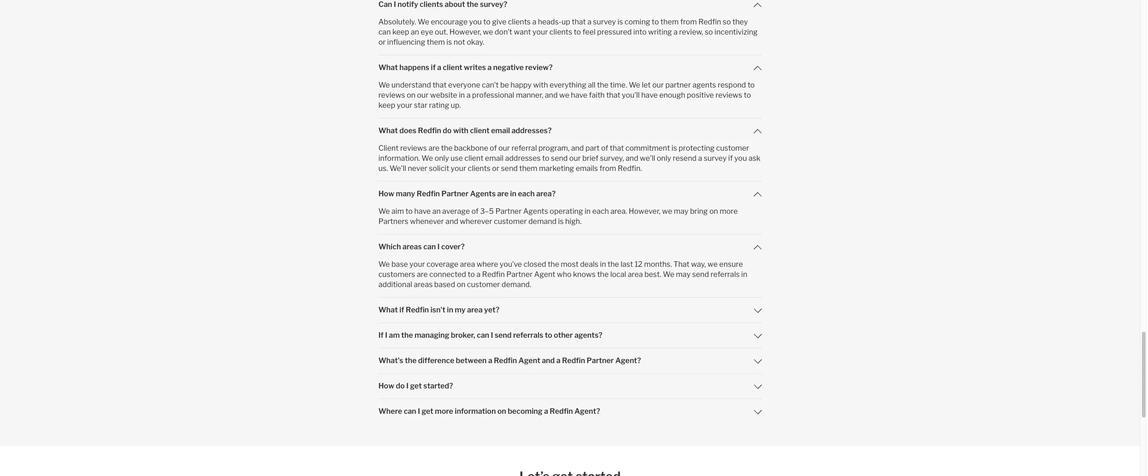 Task type: locate. For each thing, give the bounding box(es) containing it.
them down addresses
[[520, 164, 538, 173]]

partner inside we aim to have an average of 3–5 partner agents operating in each area. however, we may bring on more partners whenever and wherever customer demand is high.
[[496, 207, 522, 216]]

we inside we aim to have an average of 3–5 partner agents operating in each area. however, we may bring on more partners whenever and wherever customer demand is high.
[[663, 207, 673, 216]]

redfin left isn't
[[406, 306, 429, 314]]

how left many at the left top of the page
[[379, 189, 395, 198]]

where can i get more information on becoming a redfin agent?
[[379, 407, 601, 416]]

1 vertical spatial each
[[593, 207, 609, 216]]

can't
[[482, 81, 499, 89]]

keep
[[393, 28, 410, 36], [379, 101, 396, 110]]

your inside we base your coverage area where you've closed the most deals in the last 12 months. that way, we ensure customers are connected to a redfin partner agent who knows the local area best. we may send referrals in additional areas based on customer demand.
[[410, 260, 425, 269]]

if i am the managing broker, can i send referrals to other agents?
[[379, 331, 603, 340]]

1 vertical spatial so
[[705, 28, 713, 36]]

from inside absolutely. we encourage you to give clients a heads-up that a survey is coming to them from redfin so they can keep an eye out. however, we don't want your clients to feel pressured into writing a review, so incentivizing or influencing them is not okay.
[[681, 18, 697, 26]]

them inside client reviews are the backbone of our referral program, and part of that commitment is protecting customer information. we only use client email addresses to send our brief survey, and we'll only resend a survey if you ask us. we'll never solicit your clients or send them marketing emails from redfin.
[[520, 164, 538, 173]]

reviews down understand
[[379, 91, 405, 100]]

backbone
[[454, 144, 489, 153]]

website
[[430, 91, 458, 100]]

0 horizontal spatial if
[[400, 306, 404, 314]]

to
[[484, 18, 491, 26], [652, 18, 659, 26], [574, 28, 581, 36], [748, 81, 755, 89], [744, 91, 752, 100], [543, 154, 550, 163], [406, 207, 413, 216], [468, 270, 475, 279], [545, 331, 553, 340]]

1 vertical spatial get
[[422, 407, 434, 416]]

to inside we base your coverage area where you've closed the most deals in the last 12 months. that way, we ensure customers are connected to a redfin partner agent who knows the local area best. we may send referrals in additional areas based on customer demand.
[[468, 270, 475, 279]]

where
[[477, 260, 498, 269]]

1 vertical spatial customer
[[494, 217, 527, 226]]

1 vertical spatial what
[[379, 126, 398, 135]]

or left influencing
[[379, 38, 386, 47]]

your inside we understand that everyone can't be happy with everything all the time. we let our partner agents respond to reviews on our website in a professional manner, and we have faith that you'll have enough positive reviews to keep your star rating up.
[[397, 101, 413, 110]]

in
[[459, 91, 465, 100], [510, 189, 517, 198], [585, 207, 591, 216], [600, 260, 606, 269], [742, 270, 748, 279], [447, 306, 454, 314]]

a inside client reviews are the backbone of our referral program, and part of that commitment is protecting customer information. we only use client email addresses to send our brief survey, and we'll only resend a survey if you ask us. we'll never solicit your clients or send them marketing emails from redfin.
[[699, 154, 703, 163]]

brief
[[583, 154, 599, 163]]

keep inside absolutely. we encourage you to give clients a heads-up that a survey is coming to them from redfin so they can keep an eye out. however, we don't want your clients to feel pressured into writing a review, so incentivizing or influencing them is not okay.
[[393, 28, 410, 36]]

0 vertical spatial may
[[674, 207, 689, 216]]

0 horizontal spatial an
[[411, 28, 419, 36]]

each inside we aim to have an average of 3–5 partner agents operating in each area. however, we may bring on more partners whenever and wherever customer demand is high.
[[593, 207, 609, 216]]

2 horizontal spatial clients
[[550, 28, 573, 36]]

a right "writing"
[[674, 28, 678, 36]]

get
[[410, 382, 422, 390], [422, 407, 434, 416]]

customer inside client reviews are the backbone of our referral program, and part of that commitment is protecting customer information. we only use client email addresses to send our brief survey, and we'll only resend a survey if you ask us. we'll never solicit your clients or send them marketing emails from redfin.
[[717, 144, 750, 153]]

an inside absolutely. we encourage you to give clients a heads-up that a survey is coming to them from redfin so they can keep an eye out. however, we don't want your clients to feel pressured into writing a review, so incentivizing or influencing them is not okay.
[[411, 28, 419, 36]]

0 vertical spatial what
[[379, 63, 398, 72]]

1 horizontal spatial agents
[[524, 207, 549, 216]]

in down everyone
[[459, 91, 465, 100]]

partner right "3–5"
[[496, 207, 522, 216]]

1 horizontal spatial if
[[431, 63, 436, 72]]

0 horizontal spatial only
[[435, 154, 449, 163]]

if
[[431, 63, 436, 72], [729, 154, 733, 163], [400, 306, 404, 314]]

1 horizontal spatial them
[[520, 164, 538, 173]]

the
[[597, 81, 609, 89], [441, 144, 453, 153], [548, 260, 560, 269], [608, 260, 620, 269], [598, 270, 609, 279], [402, 331, 413, 340], [405, 356, 417, 365]]

areas up base
[[403, 242, 422, 251]]

and down other
[[542, 356, 555, 365]]

what's the difference between a redfin agent and a redfin partner agent?
[[379, 356, 642, 365]]

do down rating
[[443, 126, 452, 135]]

agent inside we base your coverage area where you've closed the most deals in the last 12 months. that way, we ensure customers are connected to a redfin partner agent who knows the local area best. we may send referrals in additional areas based on customer demand.
[[535, 270, 556, 279]]

1 vertical spatial keep
[[379, 101, 396, 110]]

2 vertical spatial client
[[465, 154, 484, 163]]

we inside we base your coverage area where you've closed the most deals in the last 12 months. that way, we ensure customers are connected to a redfin partner agent who knows the local area best. we may send referrals in additional areas based on customer demand.
[[708, 260, 718, 269]]

demand.
[[502, 280, 532, 289]]

where
[[379, 407, 402, 416]]

an up whenever
[[433, 207, 441, 216]]

agents
[[693, 81, 717, 89]]

we up "never"
[[422, 154, 433, 163]]

0 horizontal spatial however,
[[450, 28, 482, 36]]

to right connected in the left of the page
[[468, 270, 475, 279]]

becoming
[[508, 407, 543, 416]]

each left area.
[[593, 207, 609, 216]]

however,
[[450, 28, 482, 36], [629, 207, 661, 216]]

2 vertical spatial clients
[[468, 164, 491, 173]]

on inside we aim to have an average of 3–5 partner agents operating in each area. however, we may bring on more partners whenever and wherever customer demand is high.
[[710, 207, 719, 216]]

1 vertical spatial may
[[676, 270, 691, 279]]

clients down up
[[550, 28, 573, 36]]

0 horizontal spatial have
[[415, 207, 431, 216]]

more inside we aim to have an average of 3–5 partner agents operating in each area. however, we may bring on more partners whenever and wherever customer demand is high.
[[720, 207, 738, 216]]

can inside absolutely. we encourage you to give clients a heads-up that a survey is coming to them from redfin so they can keep an eye out. however, we don't want your clients to feel pressured into writing a review, so incentivizing or influencing them is not okay.
[[379, 28, 391, 36]]

1 vertical spatial with
[[453, 126, 469, 135]]

with up the manner,
[[534, 81, 548, 89]]

0 horizontal spatial from
[[600, 164, 617, 173]]

send
[[551, 154, 568, 163], [501, 164, 518, 173], [693, 270, 709, 279], [495, 331, 512, 340]]

2 horizontal spatial of
[[602, 144, 609, 153]]

survey inside absolutely. we encourage you to give clients a heads-up that a survey is coming to them from redfin so they can keep an eye out. however, we don't want your clients to feel pressured into writing a review, so incentivizing or influencing them is not okay.
[[593, 18, 616, 26]]

only up solicit
[[435, 154, 449, 163]]

1 vertical spatial however,
[[629, 207, 661, 216]]

have
[[571, 91, 588, 100], [642, 91, 658, 100], [415, 207, 431, 216]]

in inside we aim to have an average of 3–5 partner agents operating in each area. however, we may bring on more partners whenever and wherever customer demand is high.
[[585, 207, 591, 216]]

how many redfin partner agents are in each area?
[[379, 189, 556, 198]]

customer inside we base your coverage area where you've closed the most deals in the last 12 months. that way, we ensure customers are connected to a redfin partner agent who knows the local area best. we may send referrals in additional areas based on customer demand.
[[467, 280, 500, 289]]

1 horizontal spatial with
[[534, 81, 548, 89]]

have down let on the top of page
[[642, 91, 658, 100]]

0 vertical spatial or
[[379, 38, 386, 47]]

1 vertical spatial more
[[435, 407, 454, 416]]

of inside we aim to have an average of 3–5 partner agents operating in each area. however, we may bring on more partners whenever and wherever customer demand is high.
[[472, 207, 479, 216]]

if right happens
[[431, 63, 436, 72]]

2 what from the top
[[379, 126, 398, 135]]

0 vertical spatial how
[[379, 189, 395, 198]]

so right review,
[[705, 28, 713, 36]]

agents
[[470, 189, 496, 198], [524, 207, 549, 216]]

we left base
[[379, 260, 390, 269]]

1 vertical spatial agents
[[524, 207, 549, 216]]

1 vertical spatial how
[[379, 382, 395, 390]]

redfin inside we base your coverage area where you've closed the most deals in the last 12 months. that way, we ensure customers are connected to a redfin partner agent who knows the local area best. we may send referrals in additional areas based on customer demand.
[[482, 270, 505, 279]]

what does redfin do with client email addresses?
[[379, 126, 552, 135]]

1 horizontal spatial you
[[735, 154, 748, 163]]

0 vertical spatial survey
[[593, 18, 616, 26]]

not
[[454, 38, 465, 47]]

the right 'am'
[[402, 331, 413, 340]]

customer left demand
[[494, 217, 527, 226]]

2 vertical spatial if
[[400, 306, 404, 314]]

1 vertical spatial an
[[433, 207, 441, 216]]

areas left "based"
[[414, 280, 433, 289]]

is
[[618, 18, 623, 26], [447, 38, 452, 47], [672, 144, 678, 153], [559, 217, 564, 226]]

writing
[[649, 28, 672, 36]]

2 how from the top
[[379, 382, 395, 390]]

1 horizontal spatial are
[[429, 144, 440, 153]]

if inside client reviews are the backbone of our referral program, and part of that commitment is protecting customer information. we only use client email addresses to send our brief survey, and we'll only resend a survey if you ask us. we'll never solicit your clients or send them marketing emails from redfin.
[[729, 154, 733, 163]]

a inside we understand that everyone can't be happy with everything all the time. we let our partner agents respond to reviews on our website in a professional manner, and we have faith that you'll have enough positive reviews to keep your star rating up.
[[467, 91, 471, 100]]

1 vertical spatial them
[[427, 38, 445, 47]]

3 what from the top
[[379, 306, 398, 314]]

send down addresses
[[501, 164, 518, 173]]

0 vertical spatial more
[[720, 207, 738, 216]]

2 vertical spatial area
[[467, 306, 483, 314]]

1 horizontal spatial agent?
[[616, 356, 642, 365]]

2 vertical spatial customer
[[467, 280, 500, 289]]

customer up ask
[[717, 144, 750, 153]]

1 horizontal spatial do
[[443, 126, 452, 135]]

0 horizontal spatial clients
[[468, 164, 491, 173]]

we'll
[[390, 164, 407, 173]]

you inside client reviews are the backbone of our referral program, and part of that commitment is protecting customer information. we only use client email addresses to send our brief survey, and we'll only resend a survey if you ask us. we'll never solicit your clients or send them marketing emails from redfin.
[[735, 154, 748, 163]]

survey
[[593, 18, 616, 26], [704, 154, 727, 163]]

partner
[[442, 189, 469, 198], [496, 207, 522, 216], [507, 270, 533, 279], [587, 356, 614, 365]]

however, up not
[[450, 28, 482, 36]]

we
[[418, 18, 430, 26], [379, 81, 390, 89], [629, 81, 641, 89], [422, 154, 433, 163], [379, 207, 390, 216], [379, 260, 390, 269], [663, 270, 675, 279]]

into
[[634, 28, 647, 36]]

client
[[379, 144, 399, 153]]

reviews down respond at the right of page
[[716, 91, 743, 100]]

area?
[[537, 189, 556, 198]]

1 vertical spatial agent?
[[575, 407, 601, 416]]

how
[[379, 189, 395, 198], [379, 382, 395, 390]]

what up client
[[379, 126, 398, 135]]

part
[[586, 144, 600, 153]]

use
[[451, 154, 463, 163]]

i left "cover?"
[[438, 242, 440, 251]]

commitment
[[626, 144, 670, 153]]

a inside we base your coverage area where you've closed the most deals in the last 12 months. that way, we ensure customers are connected to a redfin partner agent who knows the local area best. we may send referrals in additional areas based on customer demand.
[[477, 270, 481, 279]]

0 horizontal spatial agents
[[470, 189, 496, 198]]

1 how from the top
[[379, 189, 395, 198]]

your down use
[[451, 164, 467, 173]]

or inside client reviews are the backbone of our referral program, and part of that commitment is protecting customer information. we only use client email addresses to send our brief survey, and we'll only resend a survey if you ask us. we'll never solicit your clients or send them marketing emails from redfin.
[[492, 164, 500, 173]]

1 vertical spatial do
[[396, 382, 405, 390]]

each left area?
[[518, 189, 535, 198]]

0 vertical spatial agent
[[535, 270, 556, 279]]

0 vertical spatial each
[[518, 189, 535, 198]]

1 vertical spatial you
[[735, 154, 748, 163]]

agents up demand
[[524, 207, 549, 216]]

1 vertical spatial email
[[485, 154, 504, 163]]

referrals
[[711, 270, 740, 279], [514, 331, 544, 340]]

everything
[[550, 81, 587, 89]]

0 horizontal spatial survey
[[593, 18, 616, 26]]

on inside we understand that everyone can't be happy with everything all the time. we let our partner agents respond to reviews on our website in a professional manner, and we have faith that you'll have enough positive reviews to keep your star rating up.
[[407, 91, 416, 100]]

a down protecting
[[699, 154, 703, 163]]

star
[[414, 101, 428, 110]]

agent?
[[616, 356, 642, 365], [575, 407, 601, 416]]

i left the started?
[[407, 382, 409, 390]]

addresses?
[[512, 126, 552, 135]]

a down where
[[477, 270, 481, 279]]

redfin up review,
[[699, 18, 722, 26]]

referrals inside we base your coverage area where you've closed the most deals in the last 12 months. that way, we ensure customers are connected to a redfin partner agent who knows the local area best. we may send referrals in additional areas based on customer demand.
[[711, 270, 740, 279]]

0 horizontal spatial are
[[417, 270, 428, 279]]

program,
[[539, 144, 570, 153]]

we inside we understand that everyone can't be happy with everything all the time. we let our partner agents respond to reviews on our website in a professional manner, and we have faith that you'll have enough positive reviews to keep your star rating up.
[[560, 91, 570, 100]]

we up eye
[[418, 18, 430, 26]]

with
[[534, 81, 548, 89], [453, 126, 469, 135]]

we left 'bring'
[[663, 207, 673, 216]]

more down the started?
[[435, 407, 454, 416]]

customer
[[717, 144, 750, 153], [494, 217, 527, 226], [467, 280, 500, 289]]

areas inside we base your coverage area where you've closed the most deals in the last 12 months. that way, we ensure customers are connected to a redfin partner agent who knows the local area best. we may send referrals in additional areas based on customer demand.
[[414, 280, 433, 289]]

them
[[661, 18, 679, 26], [427, 38, 445, 47], [520, 164, 538, 173]]

0 vertical spatial an
[[411, 28, 419, 36]]

from inside client reviews are the backbone of our referral program, and part of that commitment is protecting customer information. we only use client email addresses to send our brief survey, and we'll only resend a survey if you ask us. we'll never solicit your clients or send them marketing emails from redfin.
[[600, 164, 617, 173]]

is inside we aim to have an average of 3–5 partner agents operating in each area. however, we may bring on more partners whenever and wherever customer demand is high.
[[559, 217, 564, 226]]

from down survey,
[[600, 164, 617, 173]]

client reviews are the backbone of our referral program, and part of that commitment is protecting customer information. we only use client email addresses to send our brief survey, and we'll only resend a survey if you ask us. we'll never solicit your clients or send them marketing emails from redfin.
[[379, 144, 761, 173]]

is inside client reviews are the backbone of our referral program, and part of that commitment is protecting customer information. we only use client email addresses to send our brief survey, and we'll only resend a survey if you ask us. we'll never solicit your clients or send them marketing emails from redfin.
[[672, 144, 678, 153]]

0 horizontal spatial of
[[472, 207, 479, 216]]

on right 'bring'
[[710, 207, 719, 216]]

1 vertical spatial areas
[[414, 280, 433, 289]]

on right "based"
[[457, 280, 466, 289]]

1 horizontal spatial have
[[571, 91, 588, 100]]

you
[[470, 18, 482, 26], [735, 154, 748, 163]]

0 vertical spatial clients
[[508, 18, 531, 26]]

0 vertical spatial keep
[[393, 28, 410, 36]]

if
[[379, 331, 384, 340]]

2 vertical spatial them
[[520, 164, 538, 173]]

closed
[[524, 260, 547, 269]]

0 horizontal spatial each
[[518, 189, 535, 198]]

knows
[[574, 270, 596, 279]]

we inside client reviews are the backbone of our referral program, and part of that commitment is protecting customer information. we only use client email addresses to send our brief survey, and we'll only resend a survey if you ask us. we'll never solicit your clients or send them marketing emails from redfin.
[[422, 154, 433, 163]]

3–5
[[481, 207, 494, 216]]

0 vertical spatial them
[[661, 18, 679, 26]]

redfin down where
[[482, 270, 505, 279]]

can up the coverage
[[424, 242, 436, 251]]

and
[[545, 91, 558, 100], [572, 144, 584, 153], [626, 154, 639, 163], [446, 217, 459, 226], [542, 356, 555, 365]]

and inside we aim to have an average of 3–5 partner agents operating in each area. however, we may bring on more partners whenever and wherever customer demand is high.
[[446, 217, 459, 226]]

send up marketing
[[551, 154, 568, 163]]

0 vertical spatial you
[[470, 18, 482, 26]]

send down way,
[[693, 270, 709, 279]]

only right we'll
[[657, 154, 672, 163]]

0 horizontal spatial agent?
[[575, 407, 601, 416]]

2 horizontal spatial are
[[498, 189, 509, 198]]

do down what's on the left bottom
[[396, 382, 405, 390]]

reviews
[[379, 91, 405, 100], [716, 91, 743, 100], [400, 144, 427, 153]]

the right what's on the left bottom
[[405, 356, 417, 365]]

0 vertical spatial are
[[429, 144, 440, 153]]

0 vertical spatial however,
[[450, 28, 482, 36]]

of
[[490, 144, 497, 153], [602, 144, 609, 153], [472, 207, 479, 216]]

an left eye
[[411, 28, 419, 36]]

do
[[443, 126, 452, 135], [396, 382, 405, 390]]

faith
[[589, 91, 605, 100]]

more
[[720, 207, 738, 216], [435, 407, 454, 416]]

client up everyone
[[443, 63, 463, 72]]

everyone
[[449, 81, 481, 89]]

area right my
[[467, 306, 483, 314]]

1 horizontal spatial only
[[657, 154, 672, 163]]

partner up demand.
[[507, 270, 533, 279]]

1 only from the left
[[435, 154, 449, 163]]

referrals down "ensure"
[[711, 270, 740, 279]]

our up "star"
[[417, 91, 429, 100]]

1 vertical spatial referrals
[[514, 331, 544, 340]]

what for what does redfin do with client email addresses?
[[379, 126, 398, 135]]

0 horizontal spatial or
[[379, 38, 386, 47]]

in inside we understand that everyone can't be happy with everything all the time. we let our partner agents respond to reviews on our website in a professional manner, and we have faith that you'll have enough positive reviews to keep your star rating up.
[[459, 91, 465, 100]]

your down heads-
[[533, 28, 548, 36]]

that right up
[[572, 18, 586, 26]]

1 horizontal spatial clients
[[508, 18, 531, 26]]

1 vertical spatial from
[[600, 164, 617, 173]]

are down addresses
[[498, 189, 509, 198]]

pressured
[[598, 28, 632, 36]]

partner down agents?
[[587, 356, 614, 365]]

keep inside we understand that everyone can't be happy with everything all the time. we let our partner agents respond to reviews on our website in a professional manner, and we have faith that you'll have enough positive reviews to keep your star rating up.
[[379, 101, 396, 110]]

an inside we aim to have an average of 3–5 partner agents operating in each area. however, we may bring on more partners whenever and wherever customer demand is high.
[[433, 207, 441, 216]]

the right all
[[597, 81, 609, 89]]

0 vertical spatial from
[[681, 18, 697, 26]]

bring
[[691, 207, 708, 216]]

0 vertical spatial agents
[[470, 189, 496, 198]]

that up survey,
[[610, 144, 624, 153]]

and down everything
[[545, 91, 558, 100]]

1 horizontal spatial referrals
[[711, 270, 740, 279]]

1 vertical spatial survey
[[704, 154, 727, 163]]

a right happens
[[438, 63, 442, 72]]

respond
[[718, 81, 747, 89]]

client
[[443, 63, 463, 72], [470, 126, 490, 135], [465, 154, 484, 163]]

0 horizontal spatial so
[[705, 28, 713, 36]]

2 vertical spatial are
[[417, 270, 428, 279]]

0 vertical spatial with
[[534, 81, 548, 89]]

solicit
[[429, 164, 450, 173]]

we
[[483, 28, 493, 36], [560, 91, 570, 100], [663, 207, 673, 216], [708, 260, 718, 269]]

that down time.
[[607, 91, 621, 100]]

1 horizontal spatial however,
[[629, 207, 661, 216]]

what happens if a client writes a negative review?
[[379, 63, 553, 72]]

1 horizontal spatial more
[[720, 207, 738, 216]]

you've
[[500, 260, 522, 269]]

0 vertical spatial do
[[443, 126, 452, 135]]

may inside we base your coverage area where you've closed the most deals in the last 12 months. that way, we ensure customers are connected to a redfin partner agent who knows the local area best. we may send referrals in additional areas based on customer demand.
[[676, 270, 691, 279]]

i down yet?
[[491, 331, 493, 340]]

customer inside we aim to have an average of 3–5 partner agents operating in each area. however, we may bring on more partners whenever and wherever customer demand is high.
[[494, 217, 527, 226]]

2 vertical spatial what
[[379, 306, 398, 314]]

is up resend
[[672, 144, 678, 153]]

0 vertical spatial area
[[460, 260, 475, 269]]

areas
[[403, 242, 422, 251], [414, 280, 433, 289]]

2 horizontal spatial if
[[729, 154, 733, 163]]

an
[[411, 28, 419, 36], [433, 207, 441, 216]]

a left heads-
[[533, 18, 537, 26]]

professional
[[472, 91, 515, 100]]

2 horizontal spatial have
[[642, 91, 658, 100]]

1 horizontal spatial each
[[593, 207, 609, 216]]

area
[[460, 260, 475, 269], [628, 270, 643, 279], [467, 306, 483, 314]]

0 horizontal spatial you
[[470, 18, 482, 26]]

0 vertical spatial customer
[[717, 144, 750, 153]]

we inside we aim to have an average of 3–5 partner agents operating in each area. however, we may bring on more partners whenever and wherever customer demand is high.
[[379, 207, 390, 216]]

redfin
[[699, 18, 722, 26], [418, 126, 441, 135], [417, 189, 440, 198], [482, 270, 505, 279], [406, 306, 429, 314], [494, 356, 517, 365], [562, 356, 586, 365], [550, 407, 573, 416]]

to down program,
[[543, 154, 550, 163]]

1 vertical spatial if
[[729, 154, 733, 163]]

what's
[[379, 356, 404, 365]]

your right base
[[410, 260, 425, 269]]

0 horizontal spatial with
[[453, 126, 469, 135]]

we inside absolutely. we encourage you to give clients a heads-up that a survey is coming to them from redfin so they can keep an eye out. however, we don't want your clients to feel pressured into writing a review, so incentivizing or influencing them is not okay.
[[418, 18, 430, 26]]

them up "writing"
[[661, 18, 679, 26]]

are
[[429, 144, 440, 153], [498, 189, 509, 198], [417, 270, 428, 279]]

1 what from the top
[[379, 63, 398, 72]]

are down the coverage
[[417, 270, 428, 279]]

a right becoming
[[544, 407, 549, 416]]

how do i get started?
[[379, 382, 453, 390]]

1 horizontal spatial from
[[681, 18, 697, 26]]

can down absolutely.
[[379, 28, 391, 36]]

of right backbone
[[490, 144, 497, 153]]

and inside we understand that everyone can't be happy with everything all the time. we let our partner agents respond to reviews on our website in a professional manner, and we have faith that you'll have enough positive reviews to keep your star rating up.
[[545, 91, 558, 100]]

we up you'll
[[629, 81, 641, 89]]



Task type: describe. For each thing, give the bounding box(es) containing it.
marketing
[[539, 164, 575, 173]]

that inside absolutely. we encourage you to give clients a heads-up that a survey is coming to them from redfin so they can keep an eye out. however, we don't want your clients to feel pressured into writing a review, so incentivizing or influencing them is not okay.
[[572, 18, 586, 26]]

clients inside client reviews are the backbone of our referral program, and part of that commitment is protecting customer information. we only use client email addresses to send our brief survey, and we'll only resend a survey if you ask us. we'll never solicit your clients or send them marketing emails from redfin.
[[468, 164, 491, 173]]

we aim to have an average of 3–5 partner agents operating in each area. however, we may bring on more partners whenever and wherever customer demand is high.
[[379, 207, 738, 226]]

coming
[[625, 18, 651, 26]]

or inside absolutely. we encourage you to give clients a heads-up that a survey is coming to them from redfin so they can keep an eye out. however, we don't want your clients to feel pressured into writing a review, so incentivizing or influencing them is not okay.
[[379, 38, 386, 47]]

how for how many redfin partner agents are in each area?
[[379, 189, 395, 198]]

0 vertical spatial client
[[443, 63, 463, 72]]

writes
[[464, 63, 486, 72]]

on inside we base your coverage area where you've closed the most deals in the last 12 months. that way, we ensure customers are connected to a redfin partner agent who knows the local area best. we may send referrals in additional areas based on customer demand.
[[457, 280, 466, 289]]

i right if
[[385, 331, 388, 340]]

partners
[[379, 217, 409, 226]]

referral
[[512, 144, 537, 153]]

protecting
[[679, 144, 715, 153]]

let
[[642, 81, 651, 89]]

partner
[[666, 81, 691, 89]]

however, inside absolutely. we encourage you to give clients a heads-up that a survey is coming to them from redfin so they can keep an eye out. however, we don't want your clients to feel pressured into writing a review, so incentivizing or influencing them is not okay.
[[450, 28, 482, 36]]

the inside we understand that everyone can't be happy with everything all the time. we let our partner agents respond to reviews on our website in a professional manner, and we have faith that you'll have enough positive reviews to keep your star rating up.
[[597, 81, 609, 89]]

understand
[[392, 81, 431, 89]]

who
[[557, 270, 572, 279]]

is up pressured
[[618, 18, 623, 26]]

may inside we aim to have an average of 3–5 partner agents operating in each area. however, we may bring on more partners whenever and wherever customer demand is high.
[[674, 207, 689, 216]]

we inside absolutely. we encourage you to give clients a heads-up that a survey is coming to them from redfin so they can keep an eye out. however, we don't want your clients to feel pressured into writing a review, so incentivizing or influencing them is not okay.
[[483, 28, 493, 36]]

am
[[389, 331, 400, 340]]

0 vertical spatial if
[[431, 63, 436, 72]]

broker,
[[451, 331, 476, 340]]

0 horizontal spatial them
[[427, 38, 445, 47]]

partner up average
[[442, 189, 469, 198]]

cover?
[[442, 242, 465, 251]]

your inside client reviews are the backbone of our referral program, and part of that commitment is protecting customer information. we only use client email addresses to send our brief survey, and we'll only resend a survey if you ask us. we'll never solicit your clients or send them marketing emails from redfin.
[[451, 164, 467, 173]]

redfin inside absolutely. we encourage you to give clients a heads-up that a survey is coming to them from redfin so they can keep an eye out. however, we don't want your clients to feel pressured into writing a review, so incentivizing or influencing them is not okay.
[[699, 18, 722, 26]]

agents inside we aim to have an average of 3–5 partner agents operating in each area. however, we may bring on more partners whenever and wherever customer demand is high.
[[524, 207, 549, 216]]

addresses
[[505, 154, 541, 163]]

in down "ensure"
[[742, 270, 748, 279]]

how for how do i get started?
[[379, 382, 395, 390]]

be
[[501, 81, 509, 89]]

is left not
[[447, 38, 452, 47]]

that inside client reviews are the backbone of our referral program, and part of that commitment is protecting customer information. we only use client email addresses to send our brief survey, and we'll only resend a survey if you ask us. we'll never solicit your clients or send them marketing emails from redfin.
[[610, 144, 624, 153]]

okay.
[[467, 38, 485, 47]]

customers
[[379, 270, 415, 279]]

to left give
[[484, 18, 491, 26]]

we'll
[[640, 154, 656, 163]]

a right "writes"
[[488, 63, 492, 72]]

up.
[[451, 101, 461, 110]]

redfin right becoming
[[550, 407, 573, 416]]

to right respond at the right of page
[[748, 81, 755, 89]]

our left referral
[[499, 144, 510, 153]]

between
[[456, 356, 487, 365]]

incentivizing
[[715, 28, 758, 36]]

1 horizontal spatial of
[[490, 144, 497, 153]]

my
[[455, 306, 466, 314]]

get for more
[[422, 407, 434, 416]]

partner inside we base your coverage area where you've closed the most deals in the last 12 months. that way, we ensure customers are connected to a redfin partner agent who knows the local area best. we may send referrals in additional areas based on customer demand.
[[507, 270, 533, 279]]

that
[[674, 260, 690, 269]]

local
[[611, 270, 627, 279]]

we base your coverage area where you've closed the most deals in the last 12 months. that way, we ensure customers are connected to a redfin partner agent who knows the local area best. we may send referrals in additional areas based on customer demand.
[[379, 260, 748, 289]]

email inside client reviews are the backbone of our referral program, and part of that commitment is protecting customer information. we only use client email addresses to send our brief survey, and we'll only resend a survey if you ask us. we'll never solicit your clients or send them marketing emails from redfin.
[[485, 154, 504, 163]]

average
[[443, 207, 470, 216]]

our left brief on the top right of page
[[570, 154, 581, 163]]

area.
[[611, 207, 628, 216]]

to left feel
[[574, 28, 581, 36]]

we down months.
[[663, 270, 675, 279]]

a down other
[[557, 356, 561, 365]]

that up website
[[433, 81, 447, 89]]

coverage
[[427, 260, 459, 269]]

started?
[[424, 382, 453, 390]]

difference
[[418, 356, 455, 365]]

are inside we base your coverage area where you've closed the most deals in the last 12 months. that way, we ensure customers are connected to a redfin partner agent who knows the local area best. we may send referrals in additional areas based on customer demand.
[[417, 270, 428, 279]]

0 vertical spatial so
[[723, 18, 731, 26]]

send up what's the difference between a redfin agent and a redfin partner agent?
[[495, 331, 512, 340]]

1 vertical spatial client
[[470, 126, 490, 135]]

agents?
[[575, 331, 603, 340]]

operating
[[550, 207, 583, 216]]

emails
[[576, 164, 598, 173]]

can right broker, at the left bottom of page
[[477, 331, 490, 340]]

isn't
[[431, 306, 446, 314]]

deals
[[581, 260, 599, 269]]

redfin down other
[[562, 356, 586, 365]]

review,
[[680, 28, 704, 36]]

resend
[[673, 154, 697, 163]]

0 horizontal spatial referrals
[[514, 331, 544, 340]]

to up "writing"
[[652, 18, 659, 26]]

connected
[[430, 270, 466, 279]]

base
[[392, 260, 408, 269]]

to inside client reviews are the backbone of our referral program, and part of that commitment is protecting customer information. we only use client email addresses to send our brief survey, and we'll only resend a survey if you ask us. we'll never solicit your clients or send them marketing emails from redfin.
[[543, 154, 550, 163]]

1 vertical spatial are
[[498, 189, 509, 198]]

months.
[[645, 260, 672, 269]]

send inside we base your coverage area where you've closed the most deals in the last 12 months. that way, we ensure customers are connected to a redfin partner agent who knows the local area best. we may send referrals in additional areas based on customer demand.
[[693, 270, 709, 279]]

redfin right does
[[418, 126, 441, 135]]

ensure
[[720, 260, 743, 269]]

to left other
[[545, 331, 553, 340]]

the left the local
[[598, 270, 609, 279]]

us.
[[379, 164, 388, 173]]

they
[[733, 18, 748, 26]]

best.
[[645, 270, 662, 279]]

redfin right many at the left top of the page
[[417, 189, 440, 198]]

0 vertical spatial agent?
[[616, 356, 642, 365]]

you inside absolutely. we encourage you to give clients a heads-up that a survey is coming to them from redfin so they can keep an eye out. however, we don't want your clients to feel pressured into writing a review, so incentivizing or influencing them is not okay.
[[470, 18, 482, 26]]

based
[[435, 280, 455, 289]]

happens
[[400, 63, 430, 72]]

absolutely. we encourage you to give clients a heads-up that a survey is coming to them from redfin so they can keep an eye out. however, we don't want your clients to feel pressured into writing a review, so incentivizing or influencing them is not okay.
[[379, 18, 758, 47]]

on left becoming
[[498, 407, 507, 416]]

0 vertical spatial areas
[[403, 242, 422, 251]]

in left area?
[[510, 189, 517, 198]]

1 vertical spatial area
[[628, 270, 643, 279]]

aim
[[392, 207, 404, 216]]

a right between
[[489, 356, 493, 365]]

however, inside we aim to have an average of 3–5 partner agents operating in each area. however, we may bring on more partners whenever and wherever customer demand is high.
[[629, 207, 661, 216]]

1 vertical spatial agent
[[519, 356, 541, 365]]

get for started?
[[410, 382, 422, 390]]

the inside client reviews are the backbone of our referral program, and part of that commitment is protecting customer information. we only use client email addresses to send our brief survey, and we'll only resend a survey if you ask us. we'll never solicit your clients or send them marketing emails from redfin.
[[441, 144, 453, 153]]

2 horizontal spatial them
[[661, 18, 679, 26]]

client inside client reviews are the backbone of our referral program, and part of that commitment is protecting customer information. we only use client email addresses to send our brief survey, and we'll only resend a survey if you ask us. we'll never solicit your clients or send them marketing emails from redfin.
[[465, 154, 484, 163]]

eye
[[421, 28, 434, 36]]

influencing
[[388, 38, 426, 47]]

what for what if redfin isn't in my area yet?
[[379, 306, 398, 314]]

manner,
[[516, 91, 544, 100]]

what if redfin isn't in my area yet?
[[379, 306, 500, 314]]

want
[[514, 28, 531, 36]]

demand
[[529, 217, 557, 226]]

give
[[492, 18, 507, 26]]

most
[[561, 260, 579, 269]]

way,
[[692, 260, 706, 269]]

out.
[[435, 28, 448, 36]]

time.
[[611, 81, 628, 89]]

what for what happens if a client writes a negative review?
[[379, 63, 398, 72]]

all
[[588, 81, 596, 89]]

survey inside client reviews are the backbone of our referral program, and part of that commitment is protecting customer information. we only use client email addresses to send our brief survey, and we'll only resend a survey if you ask us. we'll never solicit your clients or send them marketing emails from redfin.
[[704, 154, 727, 163]]

2 only from the left
[[657, 154, 672, 163]]

in right deals
[[600, 260, 606, 269]]

information
[[455, 407, 496, 416]]

can right where
[[404, 407, 417, 416]]

encourage
[[431, 18, 468, 26]]

have inside we aim to have an average of 3–5 partner agents operating in each area. however, we may bring on more partners whenever and wherever customer demand is high.
[[415, 207, 431, 216]]

review?
[[526, 63, 553, 72]]

our right let on the top of page
[[653, 81, 664, 89]]

and up redfin.
[[626, 154, 639, 163]]

whenever
[[410, 217, 444, 226]]

your inside absolutely. we encourage you to give clients a heads-up that a survey is coming to them from redfin so they can keep an eye out. however, we don't want your clients to feel pressured into writing a review, so incentivizing or influencing them is not okay.
[[533, 28, 548, 36]]

we left understand
[[379, 81, 390, 89]]

managing
[[415, 331, 450, 340]]

with inside we understand that everyone can't be happy with everything all the time. we let our partner agents respond to reviews on our website in a professional manner, and we have faith that you'll have enough positive reviews to keep your star rating up.
[[534, 81, 548, 89]]

don't
[[495, 28, 513, 36]]

the up the local
[[608, 260, 620, 269]]

which areas can i cover?
[[379, 242, 465, 251]]

to down respond at the right of page
[[744, 91, 752, 100]]

i down how do i get started?
[[418, 407, 420, 416]]

never
[[408, 164, 428, 173]]

redfin down if i am the managing broker, can i send referrals to other agents?
[[494, 356, 517, 365]]

reviews inside client reviews are the backbone of our referral program, and part of that commitment is protecting customer information. we only use client email addresses to send our brief survey, and we'll only resend a survey if you ask us. we'll never solicit your clients or send them marketing emails from redfin.
[[400, 144, 427, 153]]

and left part on the right of the page
[[572, 144, 584, 153]]

feel
[[583, 28, 596, 36]]

0 vertical spatial email
[[491, 126, 510, 135]]

you'll
[[622, 91, 640, 100]]

to inside we aim to have an average of 3–5 partner agents operating in each area. however, we may bring on more partners whenever and wherever customer demand is high.
[[406, 207, 413, 216]]

in left my
[[447, 306, 454, 314]]

other
[[554, 331, 573, 340]]

ask
[[749, 154, 761, 163]]

happy
[[511, 81, 532, 89]]

information.
[[379, 154, 420, 163]]

negative
[[494, 63, 524, 72]]

a up feel
[[588, 18, 592, 26]]

the up the who
[[548, 260, 560, 269]]

are inside client reviews are the backbone of our referral program, and part of that commitment is protecting customer information. we only use client email addresses to send our brief survey, and we'll only resend a survey if you ask us. we'll never solicit your clients or send them marketing emails from redfin.
[[429, 144, 440, 153]]

enough
[[660, 91, 686, 100]]



Task type: vqa. For each thing, say whether or not it's contained in the screenshot.
you'll
yes



